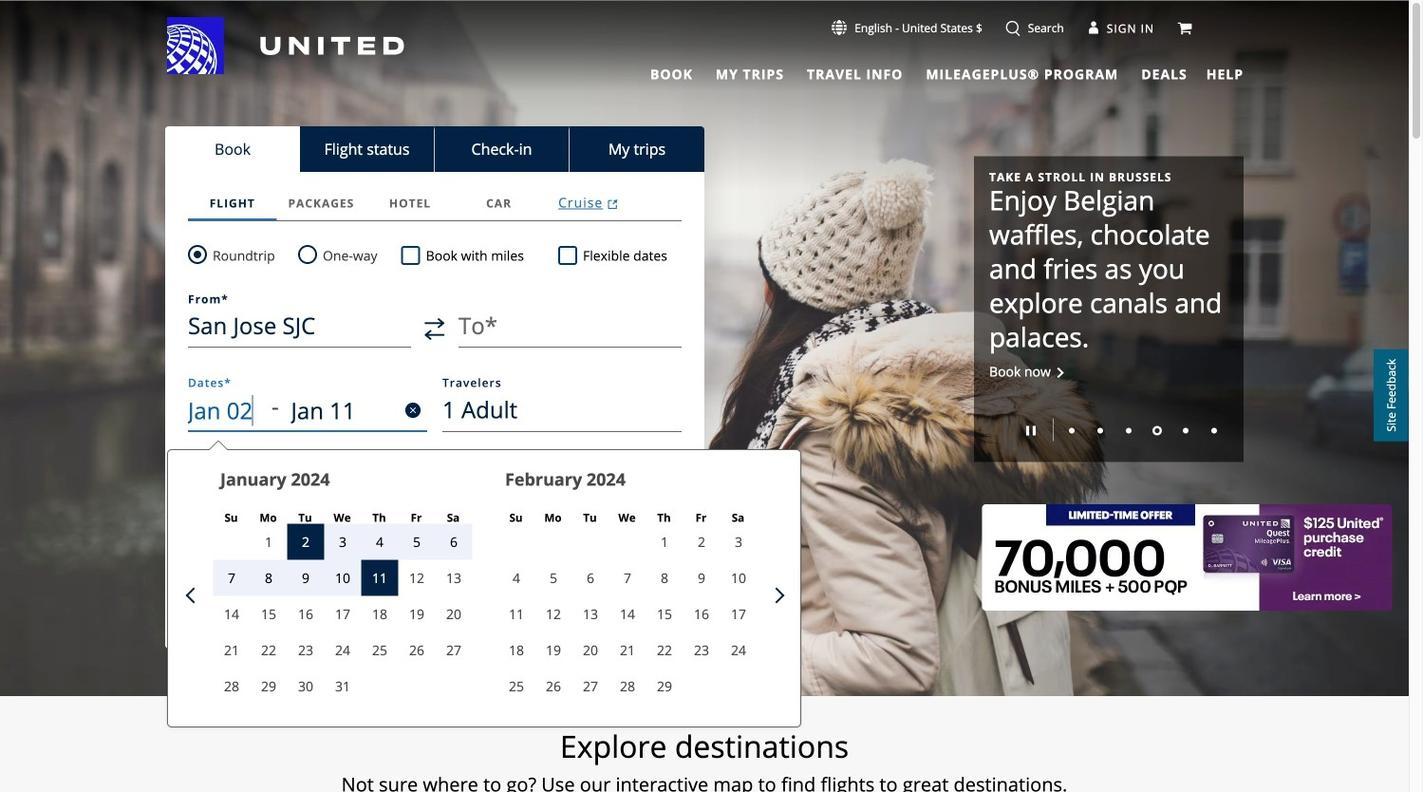 Task type: locate. For each thing, give the bounding box(es) containing it.
calendar application
[[180, 450, 1340, 741]]

tab list
[[639, 57, 1192, 85], [165, 126, 705, 172], [188, 185, 682, 221]]

main content
[[0, 1, 1410, 792]]

navigation
[[0, 16, 1410, 85]]

Return text field
[[291, 389, 379, 432]]

pause image
[[1027, 426, 1036, 435]]

united logo link to homepage image
[[167, 17, 405, 74]]

From* text field
[[188, 304, 411, 348]]

view cart, click to view list of recently searched saved trips. image
[[1178, 21, 1193, 36]]

Depart text field
[[188, 389, 272, 432]]



Task type: vqa. For each thing, say whether or not it's contained in the screenshot.
alert
no



Task type: describe. For each thing, give the bounding box(es) containing it.
explore destinations element
[[56, 728, 1354, 766]]

slide 3 of 6 image
[[1127, 428, 1132, 433]]

carousel buttons element
[[990, 412, 1229, 447]]

To* text field
[[459, 304, 682, 348]]

slide 2 of 6 image
[[1098, 428, 1104, 433]]

2 vertical spatial tab list
[[188, 185, 682, 221]]

slide 6 of 6 image
[[1212, 428, 1218, 433]]

enter your departing city, airport name, or airport code. element
[[188, 294, 229, 305]]

move forward to switch to the next month. image
[[769, 588, 785, 604]]

not sure where to go? use our interactive map to find flights to great destinations. element
[[56, 773, 1354, 792]]

currently in english united states	$ enter to change image
[[832, 20, 848, 35]]

slide 4 of 6 image
[[1153, 426, 1163, 435]]

0 vertical spatial tab list
[[639, 57, 1192, 85]]

reverse origin and destination image
[[425, 318, 446, 341]]

slide 1 of 6 image
[[1070, 428, 1075, 433]]

slide 5 of 6 image
[[1184, 428, 1189, 433]]

clear dates image
[[406, 403, 421, 418]]

move backward to switch to the previous month. image
[[186, 588, 202, 604]]

1 vertical spatial tab list
[[165, 126, 705, 172]]



